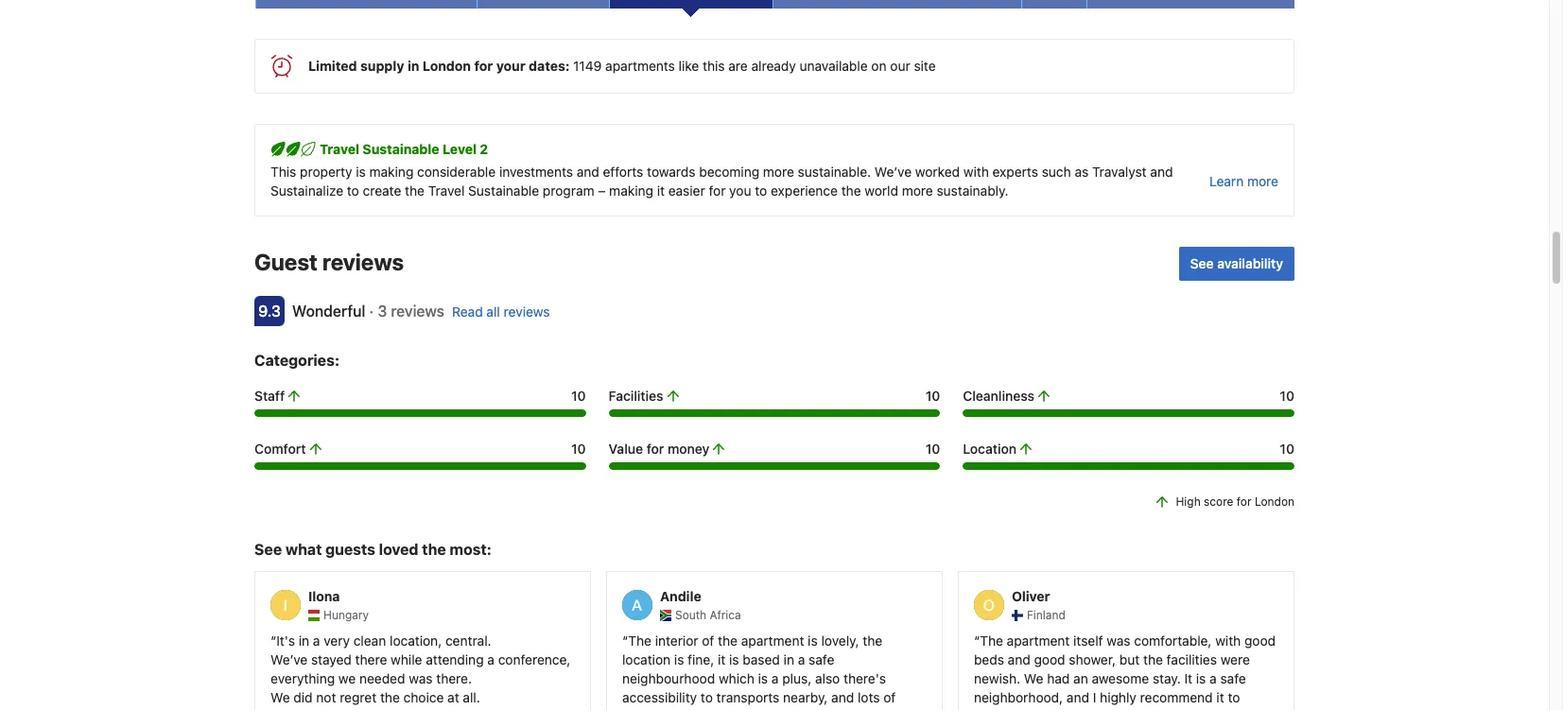 Task type: vqa. For each thing, say whether or not it's contained in the screenshot.


Task type: describe. For each thing, give the bounding box(es) containing it.
regret
[[340, 689, 377, 705]]

value for money
[[609, 441, 710, 457]]

there's
[[844, 670, 886, 687]]

a up stayed
[[313, 633, 320, 649]]

shops
[[622, 708, 659, 710]]

for left your
[[474, 58, 493, 74]]

travel inside this property is making considerable investments and efforts towards becoming more sustainable. we've worked with experts such as travalyst and sustainalize to create the travel sustainable program – making it easier for you to experience the world more sustainably.
[[428, 183, 465, 199]]

neighborhood,
[[974, 689, 1063, 705]]

interior
[[655, 633, 699, 649]]

money
[[668, 441, 710, 457]]

guest reviews element
[[254, 247, 1172, 277]]

3
[[378, 303, 387, 320]]

such
[[1042, 164, 1071, 180]]

0 horizontal spatial sustainable
[[363, 141, 440, 157]]

more inside button
[[1248, 173, 1279, 189]]

create
[[363, 183, 401, 199]]

learn more
[[1210, 173, 1279, 189]]

level
[[443, 141, 477, 157]]

is inside " the apartment itself was comfortable, with good beds and good shower, but the facilities were newish. we had an awesome stay. it is a safe neighborhood, and i highly recommend it to anyone!
[[1197, 670, 1206, 687]]

limited
[[308, 58, 357, 74]]

property
[[300, 164, 352, 180]]

and up –
[[577, 164, 600, 180]]

i
[[1093, 689, 1097, 705]]

there
[[355, 652, 387, 668]]

there.
[[436, 670, 472, 687]]

but
[[1120, 652, 1140, 668]]

sustainable.
[[798, 164, 871, 180]]

location
[[963, 441, 1017, 457]]

with inside " the apartment itself was comfortable, with good beds and good shower, but the facilities were newish. we had an awesome stay. it is a safe neighborhood, and i highly recommend it to anyone!
[[1216, 633, 1241, 649]]

to inside " the apartment itself was comfortable, with good beds and good shower, but the facilities were newish. we had an awesome stay. it is a safe neighborhood, and i highly recommend it to anyone!
[[1228, 689, 1241, 705]]

hungary
[[324, 608, 369, 622]]

this
[[703, 58, 725, 74]]

·
[[369, 303, 374, 320]]

money.
[[458, 708, 500, 710]]

on
[[872, 58, 887, 74]]

facilities 10 meter
[[609, 410, 941, 417]]

awesome
[[1092, 670, 1150, 687]]

in for a
[[299, 633, 309, 649]]

central.
[[446, 633, 492, 649]]

this property is making considerable investments and efforts towards becoming more sustainable. we've worked with experts such as travalyst and sustainalize to create the travel sustainable program – making it easier for you to experience the world more sustainably.
[[271, 164, 1173, 199]]

it inside '" the interior of the apartment is lovely, the location is fine,  it is based in a safe neighbourhood which is a plus, also there's accessibility to transports nearby, and lots of shops and takeaway places nearby :)'
[[718, 652, 726, 668]]

0 horizontal spatial making
[[369, 164, 414, 180]]

neighbourhood
[[622, 670, 715, 687]]

transports
[[717, 689, 780, 705]]

" for " the apartment itself was comfortable, with good beds and good shower, but the facilities were newish. we had an awesome stay. it is a safe neighborhood, and i highly recommend it to anyone!
[[974, 633, 980, 649]]

10 for location
[[1280, 441, 1295, 457]]

conference,
[[498, 652, 571, 668]]

sustainably.
[[937, 183, 1009, 199]]

like
[[679, 58, 699, 74]]

this
[[271, 164, 296, 180]]

unavailable
[[800, 58, 868, 74]]

recommend
[[1140, 689, 1213, 705]]

safe inside '" the interior of the apartment is lovely, the location is fine,  it is based in a safe neighbourhood which is a plus, also there's accessibility to transports nearby, and lots of shops and takeaway places nearby :)'
[[809, 652, 835, 668]]

the right loved
[[422, 541, 446, 558]]

while
[[391, 652, 422, 668]]

lots
[[858, 689, 880, 705]]

all
[[487, 304, 500, 320]]

" the interior of the apartment is lovely, the location is fine,  it is based in a safe neighbourhood which is a plus, also there's accessibility to transports nearby, and lots of shops and takeaway places nearby :)
[[622, 633, 896, 710]]

is left lovely,
[[808, 633, 818, 649]]

london for for
[[1255, 495, 1295, 509]]

to left the create
[[347, 183, 359, 199]]

south africa
[[675, 608, 741, 622]]

as
[[1075, 164, 1089, 180]]

needed
[[359, 670, 405, 687]]

10 for comfort
[[571, 441, 586, 457]]

a up plus,
[[798, 652, 805, 668]]

is inside this property is making considerable investments and efforts towards becoming more sustainable. we've worked with experts such as travalyst and sustainalize to create the travel sustainable program – making it easier for you to experience the world more sustainably.
[[356, 164, 366, 180]]

we inside " the apartment itself was comfortable, with good beds and good shower, but the facilities were newish. we had an awesome stay. it is a safe neighborhood, and i highly recommend it to anyone!
[[1024, 670, 1044, 687]]

comfy,
[[323, 708, 363, 710]]

easier
[[669, 183, 705, 199]]

a down central.
[[488, 652, 495, 668]]

based
[[743, 652, 780, 668]]

is down based
[[758, 670, 768, 687]]

cleanliness 10 meter
[[963, 410, 1295, 417]]

world
[[865, 183, 899, 199]]

" the apartment itself was comfortable, with good beds and good shower, but the facilities were newish. we had an awesome stay. it is a safe neighborhood, and i highly recommend it to anyone!
[[974, 633, 1276, 710]]

facilities
[[609, 388, 664, 404]]

see availability
[[1191, 256, 1284, 272]]

the for apartment
[[980, 633, 1004, 649]]

it inside this property is making considerable investments and efforts towards becoming more sustainable. we've worked with experts such as travalyst and sustainalize to create the travel sustainable program – making it easier for you to experience the world more sustainably.
[[657, 183, 665, 199]]

lovely,
[[822, 633, 859, 649]]

staff 10 meter
[[254, 410, 586, 417]]

comfortable,
[[1135, 633, 1212, 649]]

worked
[[916, 164, 960, 180]]

location 10 meter
[[963, 463, 1295, 470]]

not
[[316, 689, 336, 705]]

cleanliness
[[963, 388, 1035, 404]]

the right the create
[[405, 183, 425, 199]]

1 vertical spatial making
[[609, 183, 654, 199]]

travalyst
[[1093, 164, 1147, 180]]

we've inside " it's in a very clean location, central. we've stayed there while attending a conference, everything we needed was there. we did not regret the choice at all. it's very comfy, good value for money.
[[271, 652, 308, 668]]

value
[[609, 441, 643, 457]]

accessibility
[[622, 689, 697, 705]]

already
[[752, 58, 796, 74]]

read all reviews
[[452, 304, 550, 320]]

site
[[914, 58, 936, 74]]

were
[[1221, 652, 1250, 668]]

apartment inside " the apartment itself was comfortable, with good beds and good shower, but the facilities were newish. we had an awesome stay. it is a safe neighborhood, and i highly recommend it to anyone!
[[1007, 633, 1070, 649]]

attending
[[426, 652, 484, 668]]

at
[[448, 689, 459, 705]]

review categories element
[[254, 349, 340, 372]]

newish.
[[974, 670, 1021, 687]]

1 horizontal spatial more
[[902, 183, 933, 199]]

see for see availability
[[1191, 256, 1214, 272]]

facilities
[[1167, 652, 1217, 668]]

guest reviews
[[254, 249, 404, 275]]

south africa image
[[660, 610, 672, 621]]

we
[[339, 670, 356, 687]]

10 for facilities
[[926, 388, 941, 404]]

sustainable inside this property is making considerable investments and efforts towards becoming more sustainable. we've worked with experts such as travalyst and sustainalize to create the travel sustainable program – making it easier for you to experience the world more sustainably.
[[468, 183, 539, 199]]

and up :)
[[832, 689, 854, 705]]

to inside '" the interior of the apartment is lovely, the location is fine,  it is based in a safe neighbourhood which is a plus, also there's accessibility to transports nearby, and lots of shops and takeaway places nearby :)'
[[701, 689, 713, 705]]

and right travalyst
[[1151, 164, 1173, 180]]

availability
[[1218, 256, 1284, 272]]

and up newish.
[[1008, 652, 1031, 668]]

is up the which at the bottom left of the page
[[729, 652, 739, 668]]

apartments
[[606, 58, 675, 74]]

everything
[[271, 670, 335, 687]]

was inside " it's in a very clean location, central. we've stayed there while attending a conference, everything we needed was there. we did not regret the choice at all. it's very comfy, good value for money.
[[409, 670, 433, 687]]

learn
[[1210, 173, 1244, 189]]

africa
[[710, 608, 741, 622]]

:)
[[838, 708, 847, 710]]

travel sustainable level 2
[[320, 141, 488, 157]]

it
[[1185, 670, 1193, 687]]

1 vertical spatial very
[[293, 708, 319, 710]]

we've inside this property is making considerable investments and efforts towards becoming more sustainable. we've worked with experts such as travalyst and sustainalize to create the travel sustainable program – making it easier for you to experience the world more sustainably.
[[875, 164, 912, 180]]



Task type: locate. For each thing, give the bounding box(es) containing it.
2 vertical spatial in
[[784, 652, 795, 668]]

london
[[423, 58, 471, 74], [1255, 495, 1295, 509]]

wonderful · 3 reviews
[[292, 303, 445, 320]]

1 vertical spatial sustainable
[[468, 183, 539, 199]]

the down sustainable.
[[842, 183, 861, 199]]

nearby,
[[783, 689, 828, 705]]

10
[[571, 388, 586, 404], [926, 388, 941, 404], [1280, 388, 1295, 404], [571, 441, 586, 457], [926, 441, 941, 457], [1280, 441, 1295, 457]]

of
[[702, 633, 715, 649], [884, 689, 896, 705]]

are
[[729, 58, 748, 74]]

very down did
[[293, 708, 319, 710]]

1 horizontal spatial making
[[609, 183, 654, 199]]

it's up everything
[[276, 633, 295, 649]]

hungary image
[[308, 610, 320, 621]]

1 horizontal spatial was
[[1107, 633, 1131, 649]]

0 vertical spatial was
[[1107, 633, 1131, 649]]

see for see what guests loved the most:
[[254, 541, 282, 558]]

to up takeaway
[[701, 689, 713, 705]]

it
[[657, 183, 665, 199], [718, 652, 726, 668], [1217, 689, 1225, 705]]

what
[[286, 541, 322, 558]]

location
[[622, 652, 671, 668]]

with up sustainably.
[[964, 164, 989, 180]]

0 vertical spatial travel
[[320, 141, 359, 157]]

1 horizontal spatial sustainable
[[468, 183, 539, 199]]

more up the experience
[[763, 164, 795, 180]]

for inside " it's in a very clean location, central. we've stayed there while attending a conference, everything we needed was there. we did not regret the choice at all. it's very comfy, good value for money.
[[438, 708, 455, 710]]

guest
[[254, 249, 318, 275]]

score
[[1204, 495, 1234, 509]]

we left did
[[271, 689, 290, 705]]

rated wonderful element
[[292, 303, 366, 320]]

2 horizontal spatial "
[[974, 633, 980, 649]]

2 horizontal spatial good
[[1245, 633, 1276, 649]]

we've up "world"
[[875, 164, 912, 180]]

0 horizontal spatial of
[[702, 633, 715, 649]]

you
[[730, 183, 752, 199]]

value for money 10 meter
[[609, 463, 941, 470]]

good inside " it's in a very clean location, central. we've stayed there while attending a conference, everything we needed was there. we did not regret the choice at all. it's very comfy, good value for money.
[[367, 708, 398, 710]]

categories:
[[254, 352, 340, 369]]

is
[[356, 164, 366, 180], [808, 633, 818, 649], [674, 652, 684, 668], [729, 652, 739, 668], [758, 670, 768, 687], [1197, 670, 1206, 687]]

the inside '" the interior of the apartment is lovely, the location is fine,  it is based in a safe neighbourhood which is a plus, also there's accessibility to transports nearby, and lots of shops and takeaway places nearby :)'
[[628, 633, 652, 649]]

anyone!
[[974, 708, 1022, 710]]

0 horizontal spatial travel
[[320, 141, 359, 157]]

dates:
[[529, 58, 570, 74]]

high score for london
[[1176, 495, 1295, 509]]

a left plus,
[[772, 670, 779, 687]]

considerable
[[417, 164, 496, 180]]

0 horizontal spatial very
[[293, 708, 319, 710]]

0 horizontal spatial was
[[409, 670, 433, 687]]

1 " from the left
[[271, 633, 276, 649]]

takeaway
[[689, 708, 746, 710]]

0 vertical spatial good
[[1245, 633, 1276, 649]]

safe down were
[[1221, 670, 1247, 687]]

was inside " the apartment itself was comfortable, with good beds and good shower, but the facilities were newish. we had an awesome stay. it is a safe neighborhood, and i highly recommend it to anyone!
[[1107, 633, 1131, 649]]

safe
[[809, 652, 835, 668], [1221, 670, 1247, 687]]

2 horizontal spatial it
[[1217, 689, 1225, 705]]

" it's in a very clean location, central. we've stayed there while attending a conference, everything we needed was there. we did not regret the choice at all. it's very comfy, good value for money.
[[271, 633, 571, 710]]

in right the supply
[[408, 58, 420, 74]]

1 vertical spatial we
[[271, 689, 290, 705]]

london left your
[[423, 58, 471, 74]]

stay.
[[1153, 670, 1181, 687]]

0 vertical spatial we
[[1024, 670, 1044, 687]]

see what guests loved the most:
[[254, 541, 492, 558]]

1 horizontal spatial of
[[884, 689, 896, 705]]

0 vertical spatial of
[[702, 633, 715, 649]]

" inside " it's in a very clean location, central. we've stayed there while attending a conference, everything we needed was there. we did not regret the choice at all. it's very comfy, good value for money.
[[271, 633, 276, 649]]

the inside " the apartment itself was comfortable, with good beds and good shower, but the facilities were newish. we had an awesome stay. it is a safe neighborhood, and i highly recommend it to anyone!
[[980, 633, 1004, 649]]

2 vertical spatial it
[[1217, 689, 1225, 705]]

0 horizontal spatial we've
[[271, 652, 308, 668]]

see
[[1191, 256, 1214, 272], [254, 541, 282, 558]]

comfort 10 meter
[[254, 463, 586, 470]]

and left i
[[1067, 689, 1090, 705]]

reviews
[[323, 249, 404, 275], [391, 303, 445, 320], [504, 304, 550, 320]]

scored 9.3 element
[[254, 296, 285, 327]]

making up the create
[[369, 164, 414, 180]]

to right you
[[755, 183, 767, 199]]

value
[[402, 708, 434, 710]]

finland
[[1027, 608, 1066, 622]]

2 " from the left
[[622, 633, 628, 649]]

sustainable down investments
[[468, 183, 539, 199]]

the down needed
[[380, 689, 400, 705]]

good down regret
[[367, 708, 398, 710]]

good up were
[[1245, 633, 1276, 649]]

in for london
[[408, 58, 420, 74]]

apartment up based
[[741, 633, 804, 649]]

" up beds
[[974, 633, 980, 649]]

clean
[[354, 633, 386, 649]]

reviews right 3
[[391, 303, 445, 320]]

it inside " the apartment itself was comfortable, with good beds and good shower, but the facilities were newish. we had an awesome stay. it is a safe neighborhood, and i highly recommend it to anyone!
[[1217, 689, 1225, 705]]

the right lovely,
[[863, 633, 883, 649]]

we've
[[875, 164, 912, 180], [271, 652, 308, 668]]

0 horizontal spatial see
[[254, 541, 282, 558]]

1 horizontal spatial "
[[622, 633, 628, 649]]

is right the it
[[1197, 670, 1206, 687]]

" up everything
[[271, 633, 276, 649]]

read
[[452, 304, 483, 320]]

travel down considerable
[[428, 183, 465, 199]]

for right score
[[1237, 495, 1252, 509]]

learn more button
[[1210, 172, 1279, 191]]

sustainalize
[[271, 183, 343, 199]]

see left what
[[254, 541, 282, 558]]

1 horizontal spatial with
[[1216, 633, 1241, 649]]

was up choice
[[409, 670, 433, 687]]

stayed
[[311, 652, 352, 668]]

1 horizontal spatial in
[[408, 58, 420, 74]]

shower,
[[1069, 652, 1116, 668]]

in down hungary image
[[299, 633, 309, 649]]

a right the it
[[1210, 670, 1217, 687]]

0 horizontal spatial "
[[271, 633, 276, 649]]

the up location
[[628, 633, 652, 649]]

the inside " it's in a very clean location, central. we've stayed there while attending a conference, everything we needed was there. we did not regret the choice at all. it's very comfy, good value for money.
[[380, 689, 400, 705]]

0 horizontal spatial more
[[763, 164, 795, 180]]

is down interior
[[674, 652, 684, 668]]

more down worked
[[902, 183, 933, 199]]

0 vertical spatial with
[[964, 164, 989, 180]]

0 vertical spatial sustainable
[[363, 141, 440, 157]]

0 vertical spatial see
[[1191, 256, 1214, 272]]

and
[[577, 164, 600, 180], [1151, 164, 1173, 180], [1008, 652, 1031, 668], [832, 689, 854, 705], [1067, 689, 1090, 705], [663, 708, 686, 710]]

0 vertical spatial very
[[324, 633, 350, 649]]

safe up also
[[809, 652, 835, 668]]

is up the create
[[356, 164, 366, 180]]

a inside " the apartment itself was comfortable, with good beds and good shower, but the facilities were newish. we had an awesome stay. it is a safe neighborhood, and i highly recommend it to anyone!
[[1210, 670, 1217, 687]]

we've up everything
[[271, 652, 308, 668]]

all.
[[463, 689, 480, 705]]

in inside " it's in a very clean location, central. we've stayed there while attending a conference, everything we needed was there. we did not regret the choice at all. it's very comfy, good value for money.
[[299, 633, 309, 649]]

of up fine, at the bottom left
[[702, 633, 715, 649]]

1 horizontal spatial see
[[1191, 256, 1214, 272]]

10 for staff
[[571, 388, 586, 404]]

finland image
[[1012, 610, 1024, 621]]

see left availability
[[1191, 256, 1214, 272]]

3 " from the left
[[974, 633, 980, 649]]

for down the at
[[438, 708, 455, 710]]

the up stay.
[[1144, 652, 1163, 668]]

and down accessibility
[[663, 708, 686, 710]]

" for " it's in a very clean location, central. we've stayed there while attending a conference, everything we needed was there. we did not regret the choice at all. it's very comfy, good value for money.
[[271, 633, 276, 649]]

1 apartment from the left
[[741, 633, 804, 649]]

to
[[347, 183, 359, 199], [755, 183, 767, 199], [701, 689, 713, 705], [1228, 689, 1241, 705]]

travel up property
[[320, 141, 359, 157]]

1 horizontal spatial good
[[1034, 652, 1066, 668]]

with inside this property is making considerable investments and efforts towards becoming more sustainable. we've worked with experts such as travalyst and sustainalize to create the travel sustainable program – making it easier for you to experience the world more sustainably.
[[964, 164, 989, 180]]

it down were
[[1217, 689, 1225, 705]]

an
[[1074, 670, 1089, 687]]

loved
[[379, 541, 419, 558]]

in up plus,
[[784, 652, 795, 668]]

1 horizontal spatial london
[[1255, 495, 1295, 509]]

" inside " the apartment itself was comfortable, with good beds and good shower, but the facilities were newish. we had an awesome stay. it is a safe neighborhood, and i highly recommend it to anyone!
[[974, 633, 980, 649]]

0 vertical spatial it
[[657, 183, 665, 199]]

we up neighborhood,
[[1024, 670, 1044, 687]]

see inside button
[[1191, 256, 1214, 272]]

1 horizontal spatial very
[[324, 633, 350, 649]]

for inside this property is making considerable investments and efforts towards becoming more sustainable. we've worked with experts such as travalyst and sustainalize to create the travel sustainable program – making it easier for you to experience the world more sustainably.
[[709, 183, 726, 199]]

beds
[[974, 652, 1005, 668]]

more right learn
[[1248, 173, 1279, 189]]

in inside '" the interior of the apartment is lovely, the location is fine,  it is based in a safe neighbourhood which is a plus, also there's accessibility to transports nearby, and lots of shops and takeaway places nearby :)'
[[784, 652, 795, 668]]

1 vertical spatial with
[[1216, 633, 1241, 649]]

the down the africa on the left bottom
[[718, 633, 738, 649]]

making down the efforts
[[609, 183, 654, 199]]

location,
[[390, 633, 442, 649]]

1 horizontal spatial we
[[1024, 670, 1044, 687]]

1 vertical spatial it's
[[271, 708, 289, 710]]

apartment down finland at the right bottom of page
[[1007, 633, 1070, 649]]

1 vertical spatial good
[[1034, 652, 1066, 668]]

2
[[480, 141, 488, 157]]

0 vertical spatial it's
[[276, 633, 295, 649]]

south
[[675, 608, 707, 622]]

0 vertical spatial safe
[[809, 652, 835, 668]]

1 vertical spatial was
[[409, 670, 433, 687]]

1 vertical spatial of
[[884, 689, 896, 705]]

2 horizontal spatial more
[[1248, 173, 1279, 189]]

1 vertical spatial we've
[[271, 652, 308, 668]]

wonderful
[[292, 303, 366, 320]]

0 vertical spatial making
[[369, 164, 414, 180]]

with
[[964, 164, 989, 180], [1216, 633, 1241, 649]]

investments
[[499, 164, 573, 180]]

reviews up wonderful · 3 reviews
[[323, 249, 404, 275]]

1 the from the left
[[628, 633, 652, 649]]

we inside " it's in a very clean location, central. we've stayed there while attending a conference, everything we needed was there. we did not regret the choice at all. it's very comfy, good value for money.
[[271, 689, 290, 705]]

1 vertical spatial london
[[1255, 495, 1295, 509]]

0 horizontal spatial in
[[299, 633, 309, 649]]

1 horizontal spatial the
[[980, 633, 1004, 649]]

1 vertical spatial see
[[254, 541, 282, 558]]

2 apartment from the left
[[1007, 633, 1070, 649]]

for
[[474, 58, 493, 74], [709, 183, 726, 199], [647, 441, 664, 457], [1237, 495, 1252, 509], [438, 708, 455, 710]]

plus,
[[783, 670, 812, 687]]

1 horizontal spatial we've
[[875, 164, 912, 180]]

reviews right all
[[504, 304, 550, 320]]

10 for cleanliness
[[1280, 388, 1295, 404]]

1 horizontal spatial travel
[[428, 183, 465, 199]]

0 horizontal spatial the
[[628, 633, 652, 649]]

the inside " the apartment itself was comfortable, with good beds and good shower, but the facilities were newish. we had an awesome stay. it is a safe neighborhood, and i highly recommend it to anyone!
[[1144, 652, 1163, 668]]

london right score
[[1255, 495, 1295, 509]]

1 horizontal spatial apartment
[[1007, 633, 1070, 649]]

1 vertical spatial it
[[718, 652, 726, 668]]

1 vertical spatial safe
[[1221, 670, 1247, 687]]

our
[[890, 58, 911, 74]]

0 horizontal spatial it
[[657, 183, 665, 199]]

comfort
[[254, 441, 306, 457]]

in
[[408, 58, 420, 74], [299, 633, 309, 649], [784, 652, 795, 668]]

0 vertical spatial london
[[423, 58, 471, 74]]

safe inside " the apartment itself was comfortable, with good beds and good shower, but the facilities were newish. we had an awesome stay. it is a safe neighborhood, and i highly recommend it to anyone!
[[1221, 670, 1247, 687]]

good up had
[[1034, 652, 1066, 668]]

the for interior
[[628, 633, 652, 649]]

andile
[[660, 588, 702, 604]]

sustainable
[[363, 141, 440, 157], [468, 183, 539, 199]]

" up location
[[622, 633, 628, 649]]

places
[[749, 708, 789, 710]]

0 horizontal spatial we
[[271, 689, 290, 705]]

0 horizontal spatial safe
[[809, 652, 835, 668]]

for down becoming
[[709, 183, 726, 199]]

was up "but" on the bottom right of page
[[1107, 633, 1131, 649]]

10 for value for money
[[926, 441, 941, 457]]

0 vertical spatial in
[[408, 58, 420, 74]]

see availability button
[[1179, 247, 1295, 281]]

for right value
[[647, 441, 664, 457]]

with up were
[[1216, 633, 1241, 649]]

1 vertical spatial travel
[[428, 183, 465, 199]]

2 vertical spatial good
[[367, 708, 398, 710]]

choice
[[404, 689, 444, 705]]

1 vertical spatial in
[[299, 633, 309, 649]]

0 vertical spatial we've
[[875, 164, 912, 180]]

2 the from the left
[[980, 633, 1004, 649]]

nearby
[[793, 708, 835, 710]]

" for " the interior of the apartment is lovely, the location is fine,  it is based in a safe neighbourhood which is a plus, also there's accessibility to transports nearby, and lots of shops and takeaway places nearby :)
[[622, 633, 628, 649]]

1149
[[573, 58, 602, 74]]

to down were
[[1228, 689, 1241, 705]]

" inside '" the interior of the apartment is lovely, the location is fine,  it is based in a safe neighbourhood which is a plus, also there's accessibility to transports nearby, and lots of shops and takeaway places nearby :)'
[[622, 633, 628, 649]]

london for in
[[423, 58, 471, 74]]

it down towards
[[657, 183, 665, 199]]

0 horizontal spatial with
[[964, 164, 989, 180]]

1 horizontal spatial safe
[[1221, 670, 1247, 687]]

your
[[496, 58, 526, 74]]

the up beds
[[980, 633, 1004, 649]]

2 horizontal spatial in
[[784, 652, 795, 668]]

which
[[719, 670, 755, 687]]

0 horizontal spatial apartment
[[741, 633, 804, 649]]

1 horizontal spatial it
[[718, 652, 726, 668]]

it right fine, at the bottom left
[[718, 652, 726, 668]]

0 horizontal spatial good
[[367, 708, 398, 710]]

of right lots
[[884, 689, 896, 705]]

travel
[[320, 141, 359, 157], [428, 183, 465, 199]]

program
[[543, 183, 595, 199]]

0 horizontal spatial london
[[423, 58, 471, 74]]

sustainable up the create
[[363, 141, 440, 157]]

very up stayed
[[324, 633, 350, 649]]

did
[[294, 689, 313, 705]]

most:
[[450, 541, 492, 558]]

experience
[[771, 183, 838, 199]]

ilona
[[308, 588, 340, 604]]

apartment inside '" the interior of the apartment is lovely, the location is fine,  it is based in a safe neighbourhood which is a plus, also there's accessibility to transports nearby, and lots of shops and takeaway places nearby :)'
[[741, 633, 804, 649]]

it's down everything
[[271, 708, 289, 710]]



